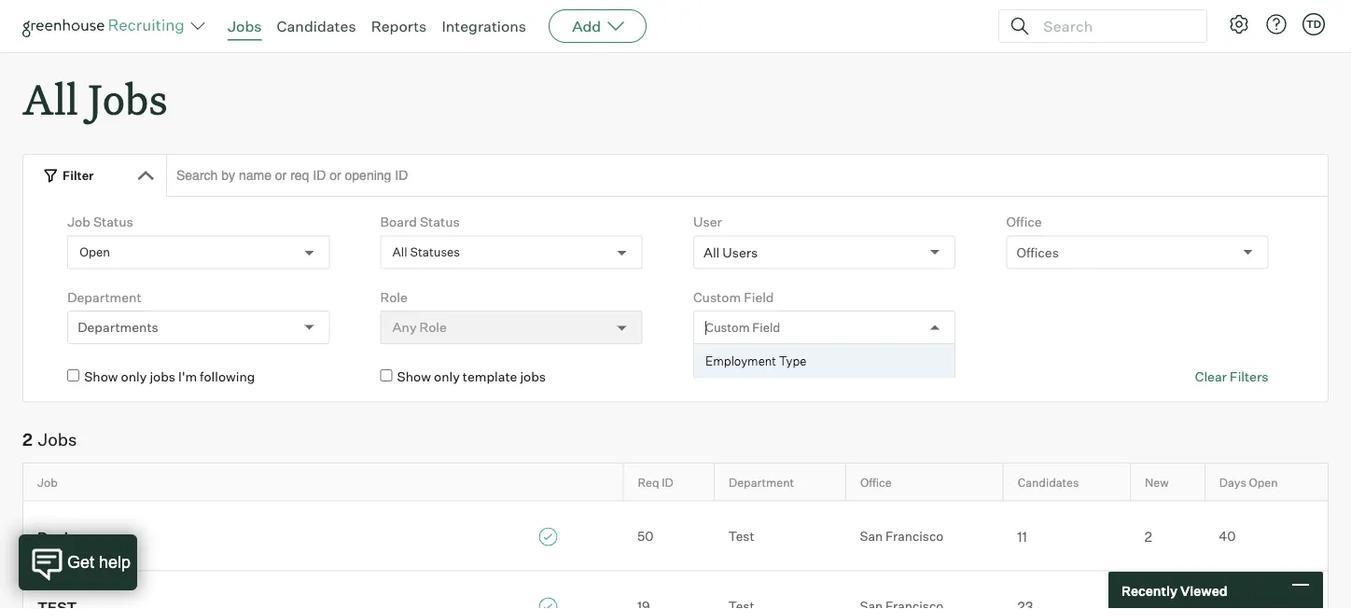 Task type: locate. For each thing, give the bounding box(es) containing it.
jobs
[[150, 369, 175, 385], [520, 369, 546, 385]]

all left users
[[704, 244, 720, 261]]

jobs
[[228, 17, 262, 35], [88, 71, 168, 126], [38, 429, 77, 450]]

only for jobs
[[121, 369, 147, 385]]

job down filter
[[67, 214, 90, 230]]

open right days
[[1249, 475, 1278, 490]]

statuses
[[410, 245, 460, 260]]

field up employment type
[[752, 320, 780, 335]]

template
[[463, 369, 517, 385]]

francisco
[[886, 529, 944, 545]]

field
[[744, 289, 774, 305], [752, 320, 780, 335]]

2
[[22, 429, 33, 450], [1144, 528, 1152, 545]]

1 show from the left
[[84, 369, 118, 385]]

1 horizontal spatial office
[[1006, 214, 1042, 230]]

all for all jobs
[[22, 71, 78, 126]]

0 horizontal spatial all
[[22, 71, 78, 126]]

type
[[779, 353, 807, 368]]

all users
[[704, 244, 758, 261]]

job
[[67, 214, 90, 230], [37, 475, 58, 490]]

status up statuses
[[420, 214, 460, 230]]

2 horizontal spatial all
[[704, 244, 720, 261]]

Show only template jobs checkbox
[[380, 370, 392, 382]]

1 vertical spatial 2
[[1144, 528, 1152, 545]]

id
[[662, 475, 674, 490]]

0 vertical spatial custom
[[693, 289, 741, 305]]

office up the san
[[860, 475, 892, 490]]

1 horizontal spatial 2
[[1144, 528, 1152, 545]]

11 link
[[1003, 526, 1130, 546]]

integrations link
[[442, 17, 526, 35]]

2 show from the left
[[397, 369, 431, 385]]

candidates link
[[277, 17, 356, 35]]

only left template
[[434, 369, 460, 385]]

0 horizontal spatial only
[[121, 369, 147, 385]]

show right show only template jobs option
[[397, 369, 431, 385]]

0 vertical spatial 2
[[22, 429, 33, 450]]

1 horizontal spatial only
[[434, 369, 460, 385]]

2 for 2 jobs
[[22, 429, 33, 450]]

2 status from the left
[[420, 214, 460, 230]]

only
[[121, 369, 147, 385], [434, 369, 460, 385]]

show right show only jobs i'm following checkbox at the left bottom
[[84, 369, 118, 385]]

custom field up employment
[[706, 320, 780, 335]]

all up filter
[[22, 71, 78, 126]]

candidates right 'jobs' link
[[277, 17, 356, 35]]

0 vertical spatial office
[[1006, 214, 1042, 230]]

all down board
[[392, 245, 407, 260]]

integrations
[[442, 17, 526, 35]]

0 horizontal spatial office
[[860, 475, 892, 490]]

2 horizontal spatial jobs
[[228, 17, 262, 35]]

open
[[79, 245, 110, 260], [1249, 475, 1278, 490]]

department up test
[[729, 475, 794, 490]]

open down job status on the top left
[[79, 245, 110, 260]]

1 vertical spatial job
[[37, 475, 58, 490]]

office up offices at right
[[1006, 214, 1042, 230]]

2 link
[[1130, 526, 1205, 546]]

0 horizontal spatial jobs
[[38, 429, 77, 450]]

2 jobs from the left
[[520, 369, 546, 385]]

0 horizontal spatial show
[[84, 369, 118, 385]]

custom down all users
[[693, 289, 741, 305]]

1 horizontal spatial jobs
[[88, 71, 168, 126]]

1 horizontal spatial status
[[420, 214, 460, 230]]

0 horizontal spatial status
[[93, 214, 133, 230]]

1 horizontal spatial all
[[392, 245, 407, 260]]

jobs left candidates link on the top left
[[228, 17, 262, 35]]

0 horizontal spatial job
[[37, 475, 58, 490]]

2 vertical spatial jobs
[[38, 429, 77, 450]]

all for all statuses
[[392, 245, 407, 260]]

1 horizontal spatial open
[[1249, 475, 1278, 490]]

jobs right template
[[520, 369, 546, 385]]

show for show only template jobs
[[397, 369, 431, 385]]

san francisco
[[860, 529, 944, 545]]

custom field down all users
[[693, 289, 774, 305]]

job down "2 jobs"
[[37, 475, 58, 490]]

1 horizontal spatial show
[[397, 369, 431, 385]]

1 horizontal spatial job
[[67, 214, 90, 230]]

show for show only jobs i'm following
[[84, 369, 118, 385]]

status
[[93, 214, 133, 230], [420, 214, 460, 230]]

reports
[[371, 17, 427, 35]]

days
[[1219, 475, 1247, 490]]

1 horizontal spatial jobs
[[520, 369, 546, 385]]

1 vertical spatial field
[[752, 320, 780, 335]]

jobs down show only jobs i'm following checkbox at the left bottom
[[38, 429, 77, 450]]

1 only from the left
[[121, 369, 147, 385]]

candidates
[[277, 17, 356, 35], [1018, 475, 1079, 490]]

filter
[[63, 168, 94, 183]]

0 vertical spatial field
[[744, 289, 774, 305]]

all
[[22, 71, 78, 126], [704, 244, 720, 261], [392, 245, 407, 260]]

0 vertical spatial custom field
[[693, 289, 774, 305]]

status down filter
[[93, 214, 133, 230]]

1 vertical spatial office
[[860, 475, 892, 490]]

status for board status
[[420, 214, 460, 230]]

jobs left the i'm
[[150, 369, 175, 385]]

candidates up 11 link
[[1018, 475, 1079, 490]]

department
[[67, 289, 141, 305], [729, 475, 794, 490]]

departments
[[78, 319, 158, 336]]

custom
[[693, 289, 741, 305], [706, 320, 750, 335]]

field down users
[[744, 289, 774, 305]]

Search text field
[[1039, 13, 1190, 40]]

1 vertical spatial candidates
[[1018, 475, 1079, 490]]

only down 'departments'
[[121, 369, 147, 385]]

0 horizontal spatial open
[[79, 245, 110, 260]]

0 vertical spatial open
[[79, 245, 110, 260]]

department up 'departments'
[[67, 289, 141, 305]]

0 vertical spatial job
[[67, 214, 90, 230]]

0 horizontal spatial jobs
[[150, 369, 175, 385]]

40
[[1219, 529, 1236, 545]]

jobs down "greenhouse recruiting" image
[[88, 71, 168, 126]]

custom field
[[693, 289, 774, 305], [706, 320, 780, 335]]

recently viewed
[[1122, 583, 1228, 599]]

following
[[200, 369, 255, 385]]

custom up employment
[[706, 320, 750, 335]]

1 horizontal spatial department
[[729, 475, 794, 490]]

Show only jobs I'm following checkbox
[[67, 370, 79, 382]]

0 horizontal spatial 2
[[22, 429, 33, 450]]

0 horizontal spatial department
[[67, 289, 141, 305]]

office
[[1006, 214, 1042, 230], [860, 475, 892, 490]]

new
[[1145, 475, 1169, 490]]

all for all users
[[704, 244, 720, 261]]

2 only from the left
[[434, 369, 460, 385]]

all jobs
[[22, 71, 168, 126]]

1 status from the left
[[93, 214, 133, 230]]

1 vertical spatial jobs
[[88, 71, 168, 126]]

td button
[[1299, 9, 1329, 39]]

1 horizontal spatial candidates
[[1018, 475, 1079, 490]]

0 vertical spatial candidates
[[277, 17, 356, 35]]

show
[[84, 369, 118, 385], [397, 369, 431, 385]]



Task type: vqa. For each thing, say whether or not it's contained in the screenshot.
Statuses on the top of the page
yes



Task type: describe. For each thing, give the bounding box(es) containing it.
employment
[[706, 353, 776, 368]]

test
[[728, 529, 754, 545]]

clear
[[1195, 369, 1227, 385]]

jobs for all jobs
[[88, 71, 168, 126]]

td
[[1306, 18, 1322, 30]]

user
[[693, 214, 722, 230]]

11
[[1017, 528, 1027, 545]]

employment type
[[706, 353, 807, 368]]

configure image
[[1228, 13, 1251, 35]]

jobs link
[[228, 17, 262, 35]]

1 vertical spatial custom
[[706, 320, 750, 335]]

designer link
[[23, 526, 623, 547]]

san
[[860, 529, 883, 545]]

show only jobs i'm following
[[84, 369, 255, 385]]

status for job status
[[93, 214, 133, 230]]

clear filters link
[[1195, 368, 1269, 386]]

viewed
[[1180, 583, 1228, 599]]

only for template
[[434, 369, 460, 385]]

board status
[[380, 214, 460, 230]]

offices
[[1017, 244, 1059, 261]]

Search by name or req ID or opening ID text field
[[166, 154, 1329, 197]]

filters
[[1230, 369, 1269, 385]]

1 vertical spatial open
[[1249, 475, 1278, 490]]

designer
[[37, 528, 101, 546]]

board
[[380, 214, 417, 230]]

req
[[638, 475, 659, 490]]

show only template jobs
[[397, 369, 546, 385]]

1 jobs from the left
[[150, 369, 175, 385]]

req id
[[638, 475, 674, 490]]

add
[[572, 17, 601, 35]]

users
[[723, 244, 758, 261]]

0 horizontal spatial candidates
[[277, 17, 356, 35]]

add button
[[549, 9, 647, 43]]

0 vertical spatial jobs
[[228, 17, 262, 35]]

50
[[637, 529, 654, 545]]

days open
[[1219, 475, 1278, 490]]

recently
[[1122, 583, 1178, 599]]

job for job status
[[67, 214, 90, 230]]

clear filters
[[1195, 369, 1269, 385]]

reports link
[[371, 17, 427, 35]]

td button
[[1303, 13, 1325, 35]]

0 vertical spatial department
[[67, 289, 141, 305]]

all statuses
[[392, 245, 460, 260]]

jobs for 2 jobs
[[38, 429, 77, 450]]

job for job
[[37, 475, 58, 490]]

2 jobs
[[22, 429, 77, 450]]

i'm
[[178, 369, 197, 385]]

1 vertical spatial custom field
[[706, 320, 780, 335]]

1 vertical spatial department
[[729, 475, 794, 490]]

greenhouse recruiting image
[[22, 15, 190, 37]]

2 for 2
[[1144, 528, 1152, 545]]

role
[[380, 289, 408, 305]]

job status
[[67, 214, 133, 230]]

all users option
[[704, 244, 758, 261]]



